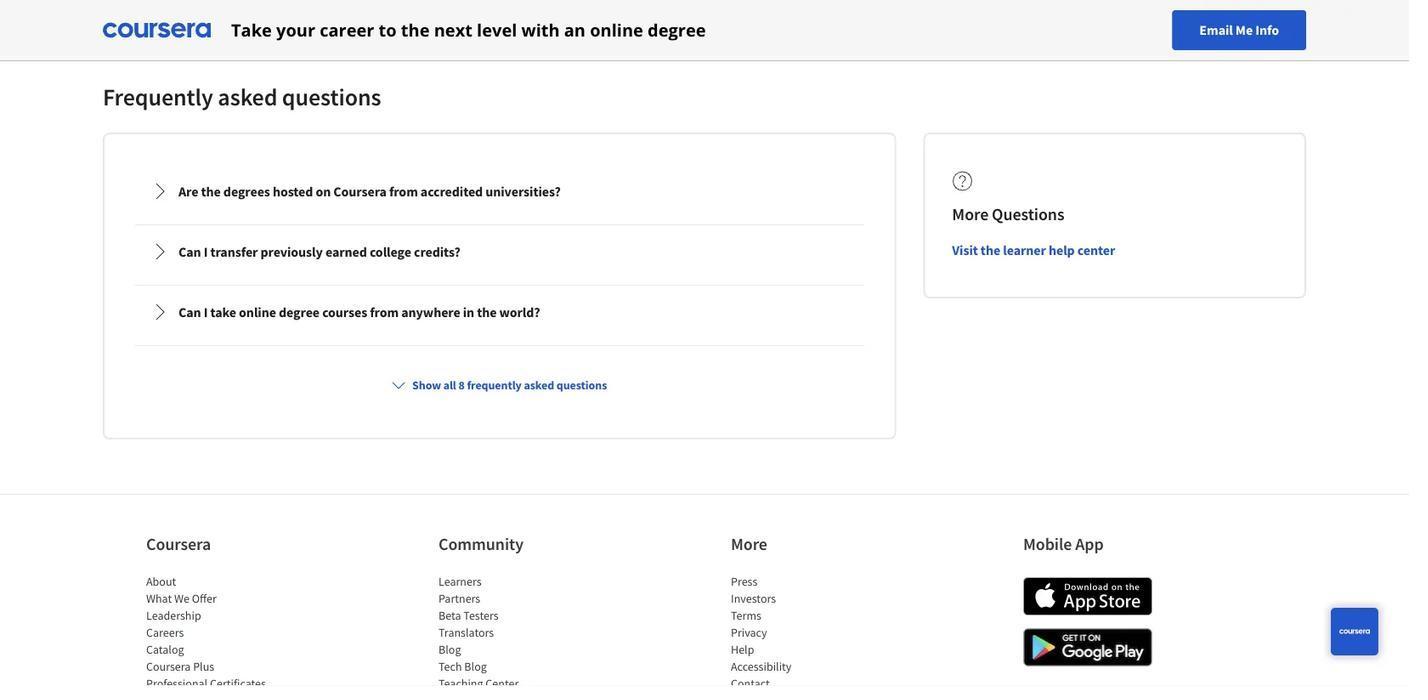 Task type: describe. For each thing, give the bounding box(es) containing it.
testers
[[464, 608, 499, 623]]

center
[[1078, 241, 1116, 258]]

transfer
[[210, 243, 258, 260]]

degrees
[[223, 183, 270, 200]]

press
[[731, 574, 758, 589]]

questions
[[992, 204, 1065, 225]]

level
[[477, 18, 517, 42]]

hosted
[[273, 183, 313, 200]]

universities?
[[486, 183, 561, 200]]

translators
[[439, 625, 494, 640]]

more for more
[[731, 534, 768, 555]]

catalog
[[146, 642, 184, 657]]

from for anywhere
[[370, 304, 399, 321]]

0 vertical spatial blog
[[439, 642, 461, 657]]

the right visit
[[981, 241, 1001, 258]]

college
[[370, 243, 412, 260]]

take
[[231, 18, 272, 42]]

beta
[[439, 608, 461, 623]]

8
[[459, 378, 465, 393]]

show
[[412, 378, 441, 393]]

me
[[1236, 22, 1253, 39]]

online inside dropdown button
[[239, 304, 276, 321]]

courses
[[322, 304, 367, 321]]

list for more
[[731, 573, 876, 686]]

to
[[379, 18, 397, 42]]

i for take
[[204, 304, 208, 321]]

partners link
[[439, 591, 481, 606]]

learners link
[[439, 574, 482, 589]]

press investors terms privacy help accessibility
[[731, 574, 792, 674]]

degree inside dropdown button
[[279, 304, 320, 321]]

list item for community
[[439, 675, 583, 686]]

previously
[[261, 243, 323, 260]]

1 horizontal spatial online
[[590, 18, 644, 42]]

frequently
[[467, 378, 522, 393]]

anywhere
[[402, 304, 461, 321]]

i for transfer
[[204, 243, 208, 260]]

what we offer link
[[146, 591, 217, 606]]

leadership link
[[146, 608, 201, 623]]

plus
[[193, 659, 214, 674]]

next
[[434, 18, 473, 42]]

list for community
[[439, 573, 583, 686]]

0 vertical spatial degree
[[648, 18, 706, 42]]

tech blog link
[[439, 659, 487, 674]]

learners
[[439, 574, 482, 589]]

email me info button
[[1173, 10, 1307, 50]]

privacy link
[[731, 625, 767, 640]]

list item for coursera
[[146, 675, 291, 686]]

can i take online degree courses from anywhere in the world? button
[[138, 288, 862, 336]]

earned
[[326, 243, 367, 260]]

help link
[[731, 642, 755, 657]]

can i transfer previously earned college credits? button
[[138, 228, 862, 275]]

learner
[[1004, 241, 1047, 258]]

help
[[1049, 241, 1075, 258]]

the right in
[[477, 304, 497, 321]]

world?
[[500, 304, 541, 321]]

asked inside dropdown button
[[524, 378, 554, 393]]

community
[[439, 534, 524, 555]]

accredited
[[421, 183, 483, 200]]

your
[[276, 18, 316, 42]]

we
[[174, 591, 190, 606]]

all
[[444, 378, 456, 393]]

frequently asked questions element
[[89, 82, 1321, 453]]



Task type: locate. For each thing, give the bounding box(es) containing it.
3 list item from the left
[[731, 675, 876, 686]]

the
[[401, 18, 430, 42], [201, 183, 221, 200], [981, 241, 1001, 258], [477, 304, 497, 321]]

frequently asked questions
[[103, 82, 381, 112]]

list item down accessibility link
[[731, 675, 876, 686]]

0 horizontal spatial online
[[239, 304, 276, 321]]

tech
[[439, 659, 462, 674]]

0 horizontal spatial list
[[146, 573, 291, 686]]

online right an
[[590, 18, 644, 42]]

from
[[389, 183, 418, 200], [370, 304, 399, 321]]

1 vertical spatial coursera
[[146, 534, 211, 555]]

from for accredited
[[389, 183, 418, 200]]

collapsed list
[[132, 162, 868, 349]]

coursera inside about what we offer leadership careers catalog coursera plus
[[146, 659, 191, 674]]

coursera image
[[103, 17, 211, 44]]

terms
[[731, 608, 762, 623]]

list containing learners
[[439, 573, 583, 686]]

are
[[179, 183, 198, 200]]

1 vertical spatial asked
[[524, 378, 554, 393]]

more up press
[[731, 534, 768, 555]]

press link
[[731, 574, 758, 589]]

take your career to the next level with an online degree
[[231, 18, 706, 42]]

what
[[146, 591, 172, 606]]

1 vertical spatial i
[[204, 304, 208, 321]]

translators link
[[439, 625, 494, 640]]

0 horizontal spatial questions
[[282, 82, 381, 112]]

asked
[[218, 82, 277, 112], [524, 378, 554, 393]]

offer
[[192, 591, 217, 606]]

can left transfer
[[179, 243, 201, 260]]

about what we offer leadership careers catalog coursera plus
[[146, 574, 217, 674]]

coursera
[[334, 183, 387, 200], [146, 534, 211, 555], [146, 659, 191, 674]]

more inside frequently asked questions element
[[953, 204, 989, 225]]

list containing press
[[731, 573, 876, 686]]

i inside can i transfer previously earned college credits? dropdown button
[[204, 243, 208, 260]]

learners partners beta testers translators blog tech blog
[[439, 574, 499, 674]]

0 vertical spatial from
[[389, 183, 418, 200]]

terms link
[[731, 608, 762, 623]]

beta testers link
[[439, 608, 499, 623]]

coursera down catalog
[[146, 659, 191, 674]]

careers link
[[146, 625, 184, 640]]

privacy
[[731, 625, 767, 640]]

show all 8 frequently asked questions
[[412, 378, 607, 393]]

email
[[1200, 22, 1234, 39]]

more up visit
[[953, 204, 989, 225]]

investors
[[731, 591, 776, 606]]

accessibility link
[[731, 659, 792, 674]]

coursera inside dropdown button
[[334, 183, 387, 200]]

0 vertical spatial asked
[[218, 82, 277, 112]]

0 horizontal spatial blog
[[439, 642, 461, 657]]

can i transfer previously earned college credits?
[[179, 243, 461, 260]]

i left take
[[204, 304, 208, 321]]

1 horizontal spatial list item
[[439, 675, 583, 686]]

3 list from the left
[[731, 573, 876, 686]]

list
[[146, 573, 291, 686], [439, 573, 583, 686], [731, 573, 876, 686]]

1 list item from the left
[[146, 675, 291, 686]]

blog link
[[439, 642, 461, 657]]

1 vertical spatial can
[[179, 304, 201, 321]]

0 vertical spatial can
[[179, 243, 201, 260]]

i inside the can i take online degree courses from anywhere in the world? dropdown button
[[204, 304, 208, 321]]

2 can from the top
[[179, 304, 201, 321]]

asked down the take
[[218, 82, 277, 112]]

on
[[316, 183, 331, 200]]

i
[[204, 243, 208, 260], [204, 304, 208, 321]]

list item down the plus
[[146, 675, 291, 686]]

blog right tech at the bottom of page
[[465, 659, 487, 674]]

questions
[[282, 82, 381, 112], [557, 378, 607, 393]]

2 vertical spatial coursera
[[146, 659, 191, 674]]

0 vertical spatial coursera
[[334, 183, 387, 200]]

0 horizontal spatial more
[[731, 534, 768, 555]]

about
[[146, 574, 176, 589]]

1 horizontal spatial more
[[953, 204, 989, 225]]

are the degrees hosted on coursera from accredited universities?
[[179, 183, 561, 200]]

blog
[[439, 642, 461, 657], [465, 659, 487, 674]]

degree
[[648, 18, 706, 42], [279, 304, 320, 321]]

2 list from the left
[[439, 573, 583, 686]]

1 vertical spatial from
[[370, 304, 399, 321]]

coursera plus link
[[146, 659, 214, 674]]

accessibility
[[731, 659, 792, 674]]

from left accredited
[[389, 183, 418, 200]]

more for more questions
[[953, 204, 989, 225]]

0 horizontal spatial asked
[[218, 82, 277, 112]]

can for can i take online degree courses from anywhere in the world?
[[179, 304, 201, 321]]

list item
[[146, 675, 291, 686], [439, 675, 583, 686], [731, 675, 876, 686]]

visit the learner help center
[[953, 241, 1116, 258]]

coursera up about link
[[146, 534, 211, 555]]

show all 8 frequently asked questions button
[[385, 370, 614, 400]]

are the degrees hosted on coursera from accredited universities? button
[[138, 168, 862, 215]]

1 vertical spatial online
[[239, 304, 276, 321]]

list item down tech blog link
[[439, 675, 583, 686]]

more questions
[[953, 204, 1065, 225]]

0 vertical spatial questions
[[282, 82, 381, 112]]

the right are
[[201, 183, 221, 200]]

careers
[[146, 625, 184, 640]]

1 horizontal spatial list
[[439, 573, 583, 686]]

online
[[590, 18, 644, 42], [239, 304, 276, 321]]

1 horizontal spatial blog
[[465, 659, 487, 674]]

can left take
[[179, 304, 201, 321]]

online right take
[[239, 304, 276, 321]]

blog up tech at the bottom of page
[[439, 642, 461, 657]]

an
[[564, 18, 586, 42]]

1 horizontal spatial degree
[[648, 18, 706, 42]]

credits?
[[414, 243, 461, 260]]

mobile app
[[1024, 534, 1104, 555]]

1 i from the top
[[204, 243, 208, 260]]

1 vertical spatial questions
[[557, 378, 607, 393]]

2 horizontal spatial list
[[731, 573, 876, 686]]

0 horizontal spatial list item
[[146, 675, 291, 686]]

can
[[179, 243, 201, 260], [179, 304, 201, 321]]

from right courses
[[370, 304, 399, 321]]

info
[[1256, 22, 1280, 39]]

1 vertical spatial blog
[[465, 659, 487, 674]]

0 horizontal spatial degree
[[279, 304, 320, 321]]

0 vertical spatial more
[[953, 204, 989, 225]]

with
[[522, 18, 560, 42]]

0 vertical spatial i
[[204, 243, 208, 260]]

1 can from the top
[[179, 243, 201, 260]]

1 vertical spatial more
[[731, 534, 768, 555]]

list containing about
[[146, 573, 291, 686]]

coursera right on
[[334, 183, 387, 200]]

questions inside dropdown button
[[557, 378, 607, 393]]

list item for more
[[731, 675, 876, 686]]

2 list item from the left
[[439, 675, 583, 686]]

catalog link
[[146, 642, 184, 657]]

frequently
[[103, 82, 213, 112]]

2 i from the top
[[204, 304, 208, 321]]

help
[[731, 642, 755, 657]]

i left transfer
[[204, 243, 208, 260]]

email me info
[[1200, 22, 1280, 39]]

1 vertical spatial degree
[[279, 304, 320, 321]]

take
[[210, 304, 236, 321]]

the right the to
[[401, 18, 430, 42]]

about link
[[146, 574, 176, 589]]

1 horizontal spatial asked
[[524, 378, 554, 393]]

0 vertical spatial online
[[590, 18, 644, 42]]

list for coursera
[[146, 573, 291, 686]]

can i take online degree courses from anywhere in the world?
[[179, 304, 541, 321]]

visit the learner help center link
[[953, 241, 1116, 258]]

1 horizontal spatial questions
[[557, 378, 607, 393]]

partners
[[439, 591, 481, 606]]

can for can i transfer previously earned college credits?
[[179, 243, 201, 260]]

2 horizontal spatial list item
[[731, 675, 876, 686]]

1 list from the left
[[146, 573, 291, 686]]

in
[[463, 304, 475, 321]]

get it on google play image
[[1024, 628, 1153, 667]]

more
[[953, 204, 989, 225], [731, 534, 768, 555]]

visit
[[953, 241, 978, 258]]

career
[[320, 18, 374, 42]]

mobile
[[1024, 534, 1073, 555]]

leadership
[[146, 608, 201, 623]]

app
[[1076, 534, 1104, 555]]

download on the app store image
[[1024, 577, 1153, 616]]

investors link
[[731, 591, 776, 606]]

asked right frequently on the left of the page
[[524, 378, 554, 393]]



Task type: vqa. For each thing, say whether or not it's contained in the screenshot.


